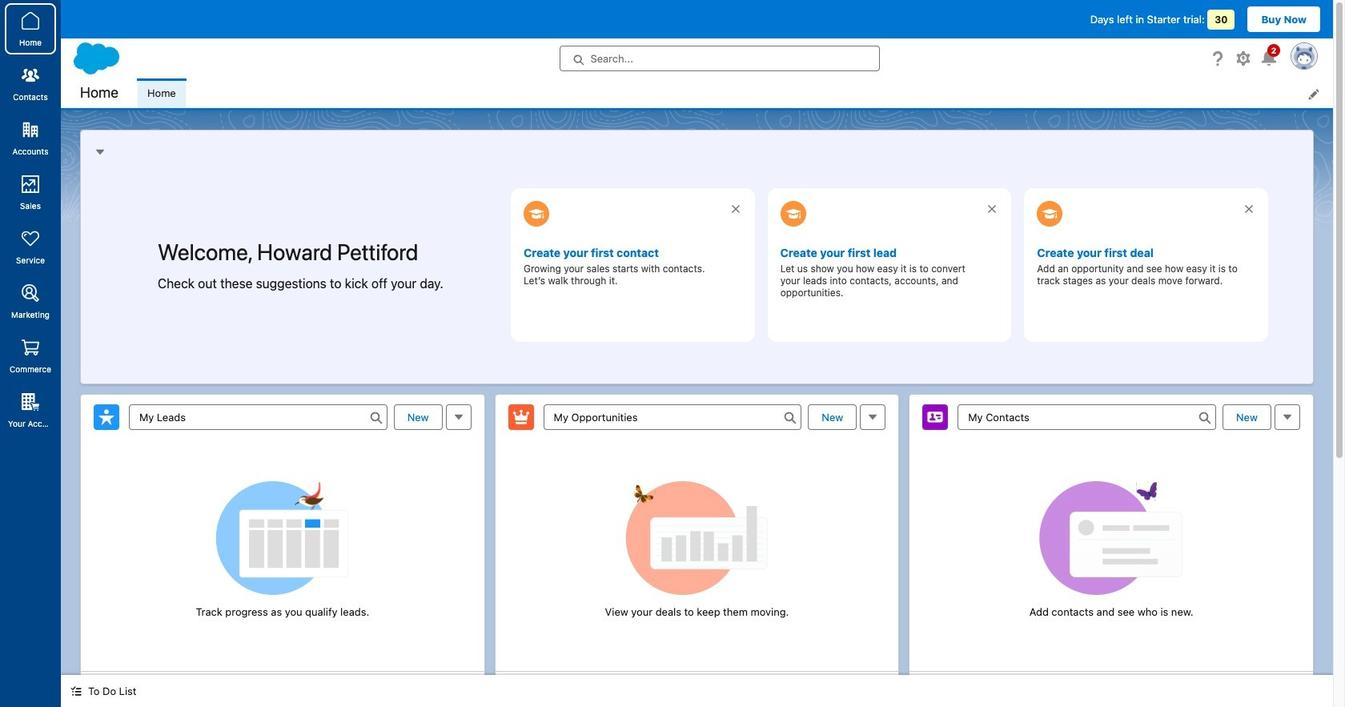 Task type: describe. For each thing, give the bounding box(es) containing it.
Select an Option text field
[[544, 404, 802, 430]]



Task type: locate. For each thing, give the bounding box(es) containing it.
text default image
[[71, 686, 82, 697]]

list
[[138, 79, 1334, 108]]

Select an Option text field
[[129, 404, 388, 430]]



Task type: vqa. For each thing, say whether or not it's contained in the screenshot.
third Select an Option text field from the left
no



